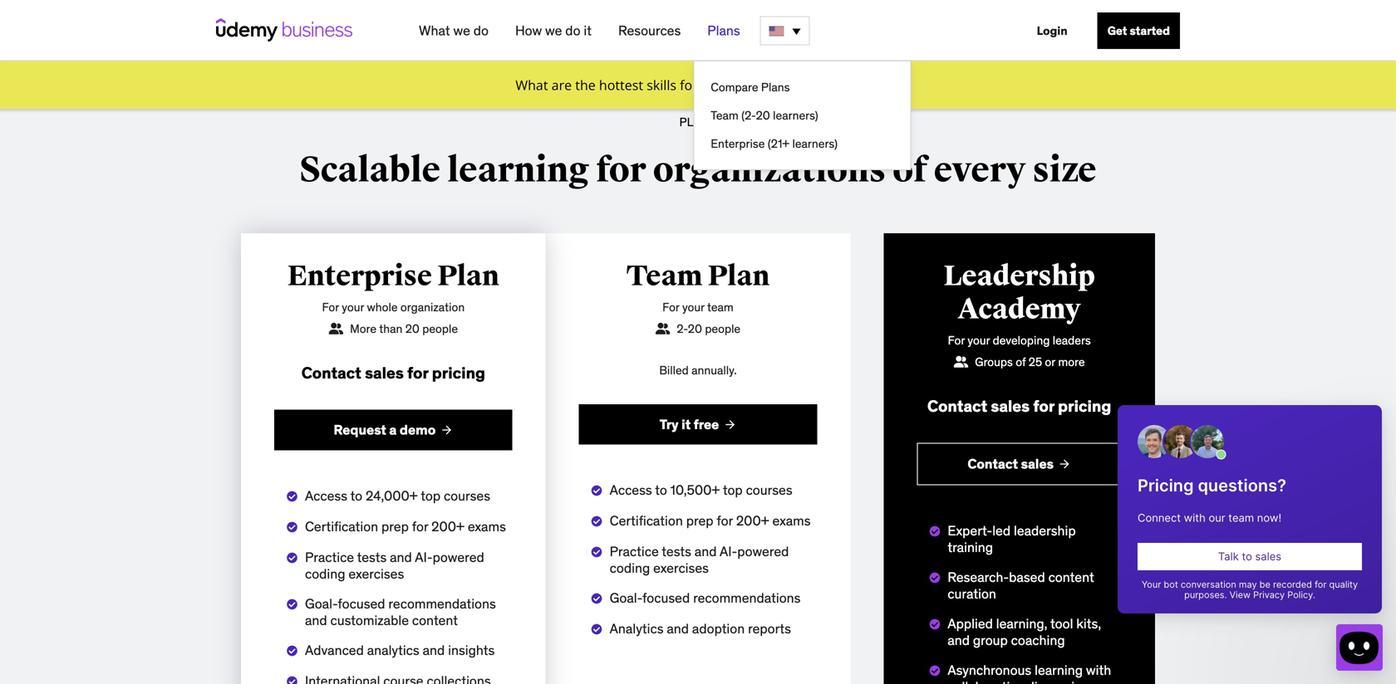 Task type: locate. For each thing, give the bounding box(es) containing it.
what for what are the hottest skills for 2024?
[[516, 76, 548, 94]]

get started
[[1108, 23, 1170, 38]]

0 vertical spatial learning
[[447, 149, 590, 192]]

plans up team (2-20 learners)
[[761, 80, 790, 95]]

team (2-20 learners) link
[[694, 101, 910, 130]]

what for what we do
[[419, 22, 450, 39]]

focused inside goal-focused recommendations and customizable content
[[338, 596, 385, 613]]

of left 25
[[1016, 355, 1026, 370]]

1 horizontal spatial solid image
[[656, 323, 670, 335]]

certification prep for 200+ exams down access to 24,000+ top courses
[[305, 518, 506, 536]]

people down team on the top right
[[705, 322, 741, 337]]

sales up leadership
[[1021, 456, 1054, 473]]

0 horizontal spatial we
[[453, 22, 470, 39]]

1 horizontal spatial courses
[[746, 482, 793, 499]]

goal- inside goal-focused recommendations and customizable content
[[305, 596, 338, 613]]

and up advanced
[[305, 612, 327, 629]]

1 vertical spatial contact
[[928, 396, 988, 416]]

0 horizontal spatial tests
[[357, 549, 387, 566]]

1 vertical spatial of
[[1016, 355, 1026, 370]]

ai- up the goal-focused recommendations
[[720, 544, 738, 561]]

prep for team
[[686, 513, 714, 530]]

we right how
[[545, 22, 562, 39]]

0 horizontal spatial exams
[[468, 518, 506, 536]]

1 horizontal spatial do
[[565, 22, 581, 39]]

what
[[419, 22, 450, 39], [516, 76, 548, 94]]

scalable learning for organizations of every size
[[300, 149, 1097, 192]]

0 horizontal spatial the
[[575, 76, 596, 94]]

team inside team plan for your team
[[626, 259, 703, 294]]

1 horizontal spatial get
[[1108, 23, 1127, 38]]

2 solid image from the left
[[656, 323, 670, 335]]

login button
[[1027, 12, 1078, 49]]

prep for enterprise
[[382, 518, 409, 536]]

0 horizontal spatial certification prep for 200+ exams
[[305, 518, 506, 536]]

plan inside team plan for your team
[[708, 259, 770, 294]]

1 horizontal spatial access
[[610, 482, 652, 499]]

enterprise up whole
[[287, 259, 432, 294]]

1 horizontal spatial focused
[[643, 590, 690, 607]]

0 horizontal spatial powered
[[433, 549, 484, 566]]

contact down more
[[301, 363, 361, 383]]

1 horizontal spatial top
[[723, 482, 743, 499]]

0 horizontal spatial plan
[[437, 259, 499, 294]]

do for how we do it
[[565, 22, 581, 39]]

1 horizontal spatial enterprise
[[711, 136, 765, 151]]

powered
[[737, 544, 789, 561], [433, 549, 484, 566]]

courses for team plan
[[746, 482, 793, 499]]

learners) down team (2-20 learners) link
[[792, 136, 838, 151]]

contact up led at right
[[968, 456, 1018, 473]]

0 horizontal spatial your
[[342, 300, 364, 315]]

your
[[342, 300, 364, 315], [682, 300, 705, 315], [968, 333, 990, 348]]

solid image left 2-
[[656, 323, 670, 335]]

coding
[[610, 560, 650, 577], [305, 566, 345, 583]]

2 vertical spatial contact
[[968, 456, 1018, 473]]

your inside 'enterprise plan for your whole organization'
[[342, 300, 364, 315]]

contact down solid icon
[[928, 396, 988, 416]]

solid image for enterprise
[[329, 323, 343, 335]]

0 horizontal spatial practice tests and ai-powered coding exercises
[[305, 549, 484, 583]]

0 horizontal spatial prep
[[382, 518, 409, 536]]

pricing down the more
[[1058, 396, 1112, 416]]

for up solid icon
[[948, 333, 965, 348]]

recommendations for team
[[693, 590, 801, 607]]

20 up billed annually.
[[688, 322, 702, 337]]

0 vertical spatial it
[[584, 22, 592, 39]]

1 horizontal spatial what
[[516, 76, 548, 94]]

udemy business image
[[216, 18, 352, 42]]

practice tests and ai-powered coding exercises up the goal-focused recommendations
[[610, 544, 789, 577]]

1 vertical spatial get
[[772, 76, 794, 94]]

ai-
[[720, 544, 738, 561], [415, 549, 433, 566]]

access to 10,500+ top courses
[[610, 482, 793, 499]]

learning inside asynchronous learning with collaborative discussions
[[1035, 662, 1083, 679]]

than
[[379, 322, 403, 337]]

of left every
[[893, 149, 927, 192]]

do left how
[[474, 22, 489, 39]]

0 horizontal spatial goal-
[[305, 596, 338, 613]]

0 horizontal spatial ai-
[[415, 549, 433, 566]]

200+ down access to 24,000+ top courses
[[432, 518, 465, 536]]

1 horizontal spatial 20
[[688, 322, 702, 337]]

content
[[1049, 569, 1094, 586], [412, 612, 458, 629]]

ai- for team
[[720, 544, 738, 561]]

team up 2-
[[626, 259, 703, 294]]

0 horizontal spatial 200+
[[432, 518, 465, 536]]

recommendations inside goal-focused recommendations and customizable content
[[388, 596, 496, 613]]

1 we from the left
[[453, 22, 470, 39]]

1 horizontal spatial coding
[[610, 560, 650, 577]]

tests up goal-focused recommendations and customizable content
[[357, 549, 387, 566]]

200+ down access to 10,500+ top courses
[[736, 513, 769, 530]]

goal- for team plan
[[610, 590, 643, 607]]

we inside dropdown button
[[453, 22, 470, 39]]

0 vertical spatial what
[[419, 22, 450, 39]]

powered up the goal-focused recommendations
[[737, 544, 789, 561]]

login
[[1037, 23, 1068, 38]]

your up 2-
[[682, 300, 705, 315]]

200+ for enterprise
[[432, 518, 465, 536]]

content right based
[[1049, 569, 1094, 586]]

practice up customizable
[[305, 549, 354, 566]]

to for team plan
[[655, 482, 667, 499]]

sales down than
[[365, 363, 404, 383]]

0 horizontal spatial courses
[[444, 488, 490, 505]]

your for enterprise
[[342, 300, 364, 315]]

powered up goal-focused recommendations and customizable content
[[433, 549, 484, 566]]

2 vertical spatial sales
[[1021, 456, 1054, 473]]

0 horizontal spatial contact sales for pricing
[[301, 363, 485, 383]]

analytics
[[610, 621, 664, 638]]

coding up analytics at the left bottom of the page
[[610, 560, 650, 577]]

0 vertical spatial enterprise
[[711, 136, 765, 151]]

0 vertical spatial team
[[711, 108, 739, 123]]

get inside "menu" navigation
[[1108, 23, 1127, 38]]

focused up analytics at the left bottom of the page
[[643, 590, 690, 607]]

200+ for team
[[736, 513, 769, 530]]

access for team
[[610, 482, 652, 499]]

for inside 'enterprise plan for your whole organization'
[[322, 300, 339, 315]]

kits,
[[1077, 616, 1101, 633]]

how
[[515, 22, 542, 39]]

whole
[[367, 300, 398, 315]]

exams for team plan
[[773, 513, 811, 530]]

certification prep for 200+ exams down access to 10,500+ top courses
[[610, 513, 811, 530]]

groups
[[975, 355, 1013, 370]]

exercises up goal-focused recommendations and customizable content
[[349, 566, 404, 583]]

size
[[1033, 149, 1097, 192]]

content inside goal-focused recommendations and customizable content
[[412, 612, 458, 629]]

learners)
[[773, 108, 818, 123], [792, 136, 838, 151]]

20
[[756, 108, 770, 123], [405, 322, 420, 337], [688, 322, 702, 337]]

1 horizontal spatial exams
[[773, 513, 811, 530]]

plan for enterprise plan
[[437, 259, 499, 294]]

1 vertical spatial sales
[[991, 396, 1030, 416]]

1 vertical spatial what
[[516, 76, 548, 94]]

0 horizontal spatial learning
[[447, 149, 590, 192]]

1 horizontal spatial team
[[711, 108, 739, 123]]

tests up the goal-focused recommendations
[[662, 544, 691, 561]]

try it free link
[[579, 405, 817, 445]]

1 horizontal spatial practice
[[610, 544, 659, 561]]

1 horizontal spatial we
[[545, 22, 562, 39]]

ai- up goal-focused recommendations and customizable content
[[415, 549, 433, 566]]

annually.
[[692, 363, 737, 378]]

of
[[893, 149, 927, 192], [1016, 355, 1026, 370]]

enterprise down (2-
[[711, 136, 765, 151]]

skills
[[647, 76, 677, 94]]

certification
[[610, 513, 683, 530], [305, 518, 378, 536]]

expert-led leadership training
[[948, 523, 1076, 556]]

focused up advanced
[[338, 596, 385, 613]]

sales for academy
[[991, 396, 1030, 416]]

top right 10,500+
[[723, 482, 743, 499]]

certification prep for 200+ exams
[[610, 513, 811, 530], [305, 518, 506, 536]]

recommendations for enterprise
[[388, 596, 496, 613]]

0 horizontal spatial do
[[474, 22, 489, 39]]

and inside goal-focused recommendations and customizable content
[[305, 612, 327, 629]]

courses right 10,500+
[[746, 482, 793, 499]]

your inside leadership academy for your developing leaders
[[968, 333, 990, 348]]

get left started
[[1108, 23, 1127, 38]]

solid image for team
[[656, 323, 670, 335]]

tests for enterprise
[[357, 549, 387, 566]]

1 horizontal spatial ai-
[[720, 544, 738, 561]]

1 horizontal spatial contact sales for pricing
[[928, 396, 1112, 416]]

1 horizontal spatial for
[[663, 300, 680, 315]]

sales for plan
[[365, 363, 404, 383]]

prep
[[686, 513, 714, 530], [382, 518, 409, 536]]

for left whole
[[322, 300, 339, 315]]

20 for than
[[405, 322, 420, 337]]

exercises
[[653, 560, 709, 577], [349, 566, 404, 583]]

0 horizontal spatial content
[[412, 612, 458, 629]]

people down organization
[[422, 322, 458, 337]]

access left 10,500+
[[610, 482, 652, 499]]

access for enterprise
[[305, 488, 347, 505]]

for up 2-
[[663, 300, 680, 315]]

recommendations up "insights"
[[388, 596, 496, 613]]

courses for enterprise plan
[[444, 488, 490, 505]]

plans
[[708, 22, 740, 39], [761, 80, 790, 95]]

contact sales for pricing down than
[[301, 363, 485, 383]]

top
[[723, 482, 743, 499], [421, 488, 441, 505]]

exams for enterprise plan
[[468, 518, 506, 536]]

get up team (2-20 learners)
[[772, 76, 794, 94]]

training
[[948, 539, 993, 556]]

0 horizontal spatial certification
[[305, 518, 378, 536]]

we inside 'dropdown button'
[[545, 22, 562, 39]]

1 horizontal spatial practice tests and ai-powered coding exercises
[[610, 544, 789, 577]]

0 vertical spatial pricing
[[432, 363, 485, 383]]

0 horizontal spatial focused
[[338, 596, 385, 613]]

focused for team
[[643, 590, 690, 607]]

0 horizontal spatial 20
[[405, 322, 420, 337]]

goal- up analytics at the left bottom of the page
[[610, 590, 643, 607]]

0 horizontal spatial enterprise
[[287, 259, 432, 294]]

exercises up the goal-focused recommendations
[[653, 560, 709, 577]]

it
[[584, 22, 592, 39], [682, 416, 691, 433]]

0 horizontal spatial top
[[421, 488, 441, 505]]

top for enterprise
[[421, 488, 441, 505]]

adoption
[[692, 621, 745, 638]]

0 vertical spatial contact
[[301, 363, 361, 383]]

1 horizontal spatial to
[[655, 482, 667, 499]]

developing
[[993, 333, 1050, 348]]

your up more
[[342, 300, 364, 315]]

access
[[610, 482, 652, 499], [305, 488, 347, 505]]

1 horizontal spatial plan
[[708, 259, 770, 294]]

2 do from the left
[[565, 22, 581, 39]]

team left (2-
[[711, 108, 739, 123]]

team inside "menu" navigation
[[711, 108, 739, 123]]

1 vertical spatial contact sales for pricing
[[928, 396, 1112, 416]]

practice tests and ai-powered coding exercises up goal-focused recommendations and customizable content
[[305, 549, 484, 583]]

2 plan from the left
[[708, 259, 770, 294]]

1 horizontal spatial goal-
[[610, 590, 643, 607]]

20 inside "menu" navigation
[[756, 108, 770, 123]]

0 horizontal spatial pricing
[[432, 363, 485, 383]]

learners) up "enterprise (21+ learners)" link
[[773, 108, 818, 123]]

practice up analytics at the left bottom of the page
[[610, 544, 659, 561]]

learning
[[447, 149, 590, 192], [1035, 662, 1083, 679]]

1 horizontal spatial people
[[705, 322, 741, 337]]

contact for enterprise plan
[[301, 363, 361, 383]]

certification for enterprise plan
[[305, 518, 378, 536]]

leaders
[[1053, 333, 1091, 348]]

(2-
[[742, 108, 756, 123]]

top right 24,000+
[[421, 488, 441, 505]]

1 horizontal spatial your
[[682, 300, 705, 315]]

1 vertical spatial learning
[[1035, 662, 1083, 679]]

1 horizontal spatial 200+
[[736, 513, 769, 530]]

plan up team on the top right
[[708, 259, 770, 294]]

plans button
[[701, 16, 747, 46]]

pricing for academy
[[1058, 396, 1112, 416]]

team for (2-
[[711, 108, 739, 123]]

enterprise for (21+
[[711, 136, 765, 151]]

contact for leadership academy
[[928, 396, 988, 416]]

plan up organization
[[437, 259, 499, 294]]

0 horizontal spatial to
[[350, 488, 363, 505]]

team (2-20 learners)
[[711, 108, 818, 123]]

courses
[[746, 482, 793, 499], [444, 488, 490, 505]]

asynchronous
[[948, 662, 1032, 679]]

customizable
[[330, 612, 409, 629]]

your inside team plan for your team
[[682, 300, 705, 315]]

pricing
[[432, 363, 485, 383], [1058, 396, 1112, 416]]

prep down access to 24,000+ top courses
[[382, 518, 409, 536]]

for inside team plan for your team
[[663, 300, 680, 315]]

and left group
[[948, 632, 970, 649]]

20 up the enterprise (21+ learners)
[[756, 108, 770, 123]]

solid image left more
[[329, 323, 343, 335]]

for inside leadership academy for your developing leaders
[[948, 333, 965, 348]]

goal- up advanced
[[305, 596, 338, 613]]

1 horizontal spatial pricing
[[1058, 396, 1112, 416]]

for for leadership academy
[[948, 333, 965, 348]]

do right how
[[565, 22, 581, 39]]

focused
[[643, 590, 690, 607], [338, 596, 385, 613]]

menu navigation
[[406, 0, 1180, 170]]

your up groups
[[968, 333, 990, 348]]

the right the are
[[575, 76, 596, 94]]

for
[[680, 76, 698, 94], [596, 149, 646, 192], [407, 363, 429, 383], [1033, 396, 1055, 416], [717, 513, 733, 530], [412, 518, 428, 536]]

0 horizontal spatial solid image
[[329, 323, 343, 335]]

the up team (2-20 learners) link
[[798, 76, 818, 94]]

ai- for enterprise
[[415, 549, 433, 566]]

1 solid image from the left
[[329, 323, 343, 335]]

plan inside 'enterprise plan for your whole organization'
[[437, 259, 499, 294]]

enterprise inside 'enterprise plan for your whole organization'
[[287, 259, 432, 294]]

0 horizontal spatial exercises
[[349, 566, 404, 583]]

how we do it button
[[509, 16, 598, 46]]

sales down groups
[[991, 396, 1030, 416]]

1 vertical spatial content
[[412, 612, 458, 629]]

collaborative
[[948, 679, 1024, 685]]

content up advanced analytics and insights
[[412, 612, 458, 629]]

practice
[[610, 544, 659, 561], [305, 549, 354, 566]]

do inside 'dropdown button'
[[565, 22, 581, 39]]

1 vertical spatial it
[[682, 416, 691, 433]]

0 vertical spatial plans
[[708, 22, 740, 39]]

tests
[[662, 544, 691, 561], [357, 549, 387, 566]]

0 horizontal spatial recommendations
[[388, 596, 496, 613]]

2-
[[677, 322, 688, 337]]

1 vertical spatial plans
[[761, 80, 790, 95]]

what we do button
[[412, 16, 495, 46]]

0 vertical spatial contact sales for pricing
[[301, 363, 485, 383]]

1 plan from the left
[[437, 259, 499, 294]]

contact sales for pricing down groups of 25 or more
[[928, 396, 1112, 416]]

enterprise inside "menu" navigation
[[711, 136, 765, 151]]

powered for enterprise plan
[[433, 549, 484, 566]]

it right how
[[584, 22, 592, 39]]

0 horizontal spatial get
[[772, 76, 794, 94]]

1 do from the left
[[474, 22, 489, 39]]

pricing down "more than 20 people"
[[432, 363, 485, 383]]

prep down access to 10,500+ top courses
[[686, 513, 714, 530]]

and left "insights"
[[423, 642, 445, 659]]

0 horizontal spatial it
[[584, 22, 592, 39]]

powered for team plan
[[737, 544, 789, 561]]

tool
[[1051, 616, 1073, 633]]

1 horizontal spatial the
[[798, 76, 818, 94]]

goal- for enterprise plan
[[305, 596, 338, 613]]

get started link
[[1098, 12, 1180, 49]]

0 vertical spatial get
[[1108, 23, 1127, 38]]

1 vertical spatial enterprise
[[287, 259, 432, 294]]

learning for scalable
[[447, 149, 590, 192]]

plans up 2024? at right top
[[708, 22, 740, 39]]

recommendations
[[693, 590, 801, 607], [388, 596, 496, 613]]

0 horizontal spatial access
[[305, 488, 347, 505]]

solid image
[[329, 323, 343, 335], [656, 323, 670, 335]]

to left 24,000+
[[350, 488, 363, 505]]

it right try
[[682, 416, 691, 433]]

enterprise
[[711, 136, 765, 151], [287, 259, 432, 294]]

to left 10,500+
[[655, 482, 667, 499]]

organizations
[[653, 149, 886, 192]]

0 vertical spatial sales
[[365, 363, 404, 383]]

recommendations up reports
[[693, 590, 801, 607]]

1 horizontal spatial plans
[[761, 80, 790, 95]]

certification down 10,500+
[[610, 513, 683, 530]]

0 horizontal spatial people
[[422, 322, 458, 337]]

0 horizontal spatial what
[[419, 22, 450, 39]]

coding up customizable
[[305, 566, 345, 583]]

1 vertical spatial team
[[626, 259, 703, 294]]

1 horizontal spatial tests
[[662, 544, 691, 561]]

do inside dropdown button
[[474, 22, 489, 39]]

1 horizontal spatial certification
[[610, 513, 683, 530]]

research-
[[948, 569, 1009, 586]]

2 horizontal spatial for
[[948, 333, 965, 348]]

1 horizontal spatial powered
[[737, 544, 789, 561]]

2-20 people
[[677, 322, 741, 337]]

insights
[[448, 642, 495, 659]]

1 horizontal spatial certification prep for 200+ exams
[[610, 513, 811, 530]]

20 right than
[[405, 322, 420, 337]]

do
[[474, 22, 489, 39], [565, 22, 581, 39]]

practice tests and ai-powered coding exercises
[[610, 544, 789, 577], [305, 549, 484, 583]]

0 horizontal spatial team
[[626, 259, 703, 294]]

certification down 24,000+
[[305, 518, 378, 536]]

content inside research-based content curation
[[1049, 569, 1094, 586]]

courses right 24,000+
[[444, 488, 490, 505]]

2 we from the left
[[545, 22, 562, 39]]

what inside dropdown button
[[419, 22, 450, 39]]

are
[[552, 76, 572, 94]]

1 horizontal spatial prep
[[686, 513, 714, 530]]

0 horizontal spatial plans
[[708, 22, 740, 39]]

access left 24,000+
[[305, 488, 347, 505]]

a
[[389, 422, 397, 439]]

0 horizontal spatial of
[[893, 149, 927, 192]]

we left how
[[453, 22, 470, 39]]



Task type: vqa. For each thing, say whether or not it's contained in the screenshot.
and in the goal-focused recommendations and customizable content
yes



Task type: describe. For each thing, give the bounding box(es) containing it.
certification prep for 200+ exams for team
[[610, 513, 811, 530]]

coaching
[[1011, 632, 1065, 649]]

2 the from the left
[[575, 76, 596, 94]]

analytics and adoption reports
[[610, 621, 791, 638]]

and up goal-focused recommendations and customizable content
[[390, 549, 412, 566]]

for for enterprise plan
[[322, 300, 339, 315]]

organization
[[401, 300, 465, 315]]

compare
[[711, 80, 758, 95]]

10,500+
[[670, 482, 720, 499]]

0 vertical spatial of
[[893, 149, 927, 192]]

research-based content curation
[[948, 569, 1094, 603]]

enterprise (21+ learners)
[[711, 136, 838, 151]]

and inside applied learning, tool kits, and group coaching
[[948, 632, 970, 649]]

get for get the report
[[772, 76, 794, 94]]

practice tests and ai-powered coding exercises for team
[[610, 544, 789, 577]]

25
[[1029, 355, 1042, 370]]

started
[[1130, 23, 1170, 38]]

1 horizontal spatial of
[[1016, 355, 1026, 370]]

groups of 25 or more
[[975, 355, 1085, 370]]

plan for team plan
[[708, 259, 770, 294]]

2024?
[[701, 76, 738, 94]]

to for enterprise plan
[[350, 488, 363, 505]]

leadership
[[1014, 523, 1076, 540]]

0 vertical spatial learners)
[[773, 108, 818, 123]]

24,000+
[[366, 488, 418, 505]]

discussions
[[1027, 679, 1096, 685]]

contact sales for pricing for plan
[[301, 363, 485, 383]]

billed annually.
[[659, 363, 737, 378]]

what we do
[[419, 22, 489, 39]]

goal-focused recommendations and customizable content
[[305, 596, 496, 629]]

expert-
[[948, 523, 993, 540]]

contact sales for pricing for academy
[[928, 396, 1112, 416]]

solid image
[[954, 357, 968, 368]]

advanced
[[305, 642, 364, 659]]

enterprise for plan
[[287, 259, 432, 294]]

what are the hottest skills for 2024?
[[516, 76, 738, 94]]

scalable
[[300, 149, 441, 192]]

and up the goal-focused recommendations
[[695, 544, 717, 561]]

resources button
[[612, 16, 688, 46]]

and left adoption
[[667, 621, 689, 638]]

goal-focused recommendations
[[610, 590, 801, 607]]

applied
[[948, 616, 993, 633]]

get for get started
[[1108, 23, 1127, 38]]

more
[[350, 322, 377, 337]]

free
[[694, 416, 719, 433]]

we for how
[[545, 22, 562, 39]]

hottest
[[599, 76, 643, 94]]

try it free
[[660, 416, 719, 433]]

tests for team
[[662, 544, 691, 561]]

top for team
[[723, 482, 743, 499]]

team
[[707, 300, 734, 315]]

certification prep for 200+ exams for enterprise
[[305, 518, 506, 536]]

exercises for team
[[653, 560, 709, 577]]

or
[[1045, 355, 1056, 370]]

curation
[[948, 586, 996, 603]]

plans
[[680, 115, 717, 130]]

analytics
[[367, 642, 419, 659]]

advanced analytics and insights
[[305, 642, 495, 659]]

1 the from the left
[[798, 76, 818, 94]]

request a demo link
[[274, 410, 513, 451]]

20 for (2-
[[756, 108, 770, 123]]

practice for enterprise
[[305, 549, 354, 566]]

resources
[[618, 22, 681, 39]]

reports
[[748, 621, 791, 638]]

enterprise plan for your whole organization
[[287, 259, 499, 315]]

leadership
[[944, 259, 1095, 294]]

leadership academy for your developing leaders
[[944, 259, 1095, 348]]

report
[[822, 76, 861, 94]]

practice for team
[[610, 544, 659, 561]]

team for plan
[[626, 259, 703, 294]]

(21+
[[768, 136, 790, 151]]

focused for enterprise
[[338, 596, 385, 613]]

coding for team plan
[[610, 560, 650, 577]]

we for what
[[453, 22, 470, 39]]

plans inside dropdown button
[[708, 22, 740, 39]]

exercises for enterprise
[[349, 566, 404, 583]]

based
[[1009, 569, 1045, 586]]

learning,
[[996, 616, 1048, 633]]

for for team plan
[[663, 300, 680, 315]]

coding for enterprise plan
[[305, 566, 345, 583]]

demo
[[400, 422, 436, 439]]

with
[[1086, 662, 1111, 679]]

it inside 'dropdown button'
[[584, 22, 592, 39]]

1 vertical spatial learners)
[[792, 136, 838, 151]]

your for team
[[682, 300, 705, 315]]

applied learning, tool kits, and group coaching
[[948, 616, 1101, 649]]

contact sales link
[[917, 444, 1122, 486]]

enterprise (21+ learners) link
[[694, 130, 910, 158]]

more than 20 people
[[350, 322, 458, 337]]

led
[[993, 523, 1011, 540]]

asynchronous learning with collaborative discussions
[[948, 662, 1111, 685]]

contact sales
[[968, 456, 1054, 473]]

pricing for plan
[[432, 363, 485, 383]]

do for what we do
[[474, 22, 489, 39]]

2 people from the left
[[705, 322, 741, 337]]

certification for team plan
[[610, 513, 683, 530]]

more
[[1058, 355, 1085, 370]]

practice tests and ai-powered coding exercises for enterprise
[[305, 549, 484, 583]]

access to 24,000+ top courses
[[305, 488, 490, 505]]

1 horizontal spatial it
[[682, 416, 691, 433]]

get the report
[[772, 76, 861, 94]]

how we do it
[[515, 22, 592, 39]]

1 people from the left
[[422, 322, 458, 337]]

compare plans link
[[694, 73, 910, 101]]

group
[[973, 632, 1008, 649]]

try
[[660, 416, 679, 433]]

every
[[934, 149, 1026, 192]]

your for leadership
[[968, 333, 990, 348]]

academy
[[958, 293, 1081, 327]]

team plan for your team
[[626, 259, 770, 315]]

request
[[334, 422, 386, 439]]

learning for asynchronous
[[1035, 662, 1083, 679]]

compare plans
[[711, 80, 790, 95]]

billed
[[659, 363, 689, 378]]

request a demo
[[334, 422, 436, 439]]



